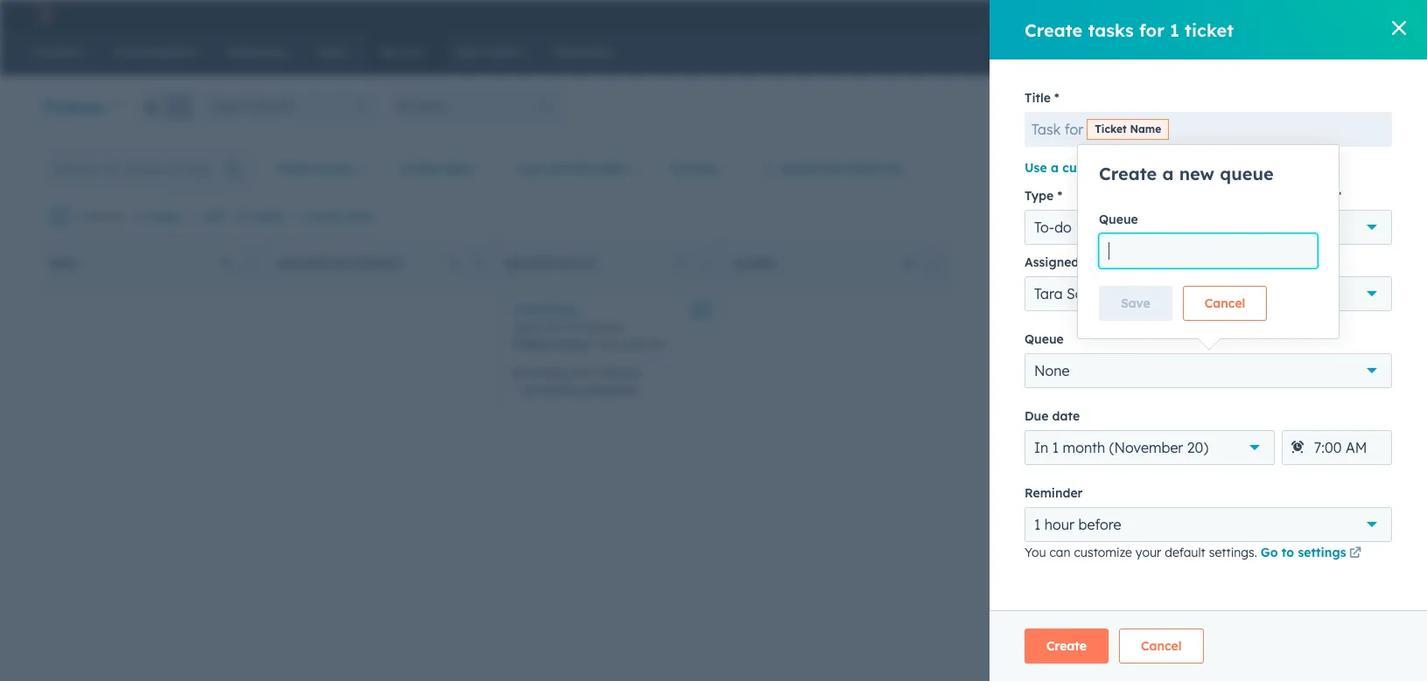 Task type: describe. For each thing, give the bounding box(es) containing it.
0 vertical spatial save
[[1303, 161, 1332, 177]]

in
[[1035, 439, 1049, 457]]

settings.
[[1209, 545, 1258, 561]]

0 vertical spatial queue
[[1099, 212, 1139, 228]]

2 horizontal spatial owner
[[1120, 333, 1151, 346]]

last activity date button
[[507, 151, 650, 186]]

0 for closed
[[904, 257, 911, 270]]

waiting on us
[[505, 257, 595, 270]]

date inside create tasks for 1 ticket dialog
[[1053, 409, 1080, 425]]

1 right 'in'
[[1053, 439, 1059, 457]]

1 horizontal spatial 8
[[591, 367, 597, 380]]

1 selected.
[[74, 210, 125, 223]]

ticket inside create ticket "button"
[[1343, 101, 1371, 114]]

tara schultz inside create tasks for 1 ticket dialog
[[1035, 285, 1114, 303]]

create date button
[[389, 151, 496, 186]]

1 left settings image
[[1170, 19, 1180, 41]]

cancel inside create tasks for 1 ticket dialog
[[1141, 639, 1182, 655]]

import button
[[1217, 94, 1282, 122]]

edit
[[205, 210, 226, 223]]

1 vertical spatial tara schultz
[[1088, 353, 1158, 369]]

reminder
[[1025, 486, 1083, 502]]

Last customer reply date text field
[[1088, 440, 1397, 468]]

20)
[[1188, 439, 1209, 457]]

Search ID, name, or description search field
[[42, 151, 255, 186]]

1 for 1
[[679, 257, 685, 270]]

can
[[1050, 545, 1071, 561]]

on for us
[[560, 257, 577, 270]]

advanced filters (0) button
[[752, 151, 914, 186]]

save for cancel button associated with the bottommost save button
[[1107, 636, 1136, 651]]

go to settings link
[[1261, 544, 1365, 565]]

activity for scheduled
[[541, 384, 581, 397]]

1 hour before button
[[1025, 508, 1393, 543]]

assign button
[[132, 209, 181, 225]]

all
[[397, 100, 409, 113]]

new
[[50, 257, 75, 270]]

tickets
[[42, 96, 104, 118]]

caret image
[[1085, 243, 1095, 248]]

all tickets button
[[389, 93, 564, 121]]

pipeline
[[254, 100, 293, 113]]

2 vertical spatial tickyticky
[[513, 302, 579, 318]]

1 vertical spatial tara schultz button
[[1088, 343, 1397, 372]]

schultz inside open for 8 minutes ticket owner : tara schultz
[[625, 337, 666, 353]]

tickets button
[[42, 94, 120, 119]]

customer
[[1112, 429, 1159, 442]]

ticket inside open for 8 minutes ticket owner : tara schultz
[[513, 337, 549, 353]]

upgrade image
[[994, 8, 1010, 24]]

apoptosis studios 2
[[1274, 7, 1380, 21]]

title
[[1025, 90, 1051, 106]]

marketplaces image
[[1122, 8, 1137, 24]]

tasks for create tasks
[[347, 210, 374, 223]]

custom
[[1063, 160, 1108, 176]]

a for create
[[1163, 163, 1174, 185]]

priority inside popup button
[[672, 161, 718, 177]]

1 hour before
[[1035, 516, 1122, 534]]

ticket owner button
[[265, 151, 379, 186]]

view
[[1336, 161, 1364, 177]]

group inside tickets banner
[[138, 93, 193, 121]]

board actions
[[1136, 161, 1220, 177]]

create inside popup button
[[401, 161, 441, 177]]

us
[[580, 257, 595, 270]]

hubspot image
[[32, 4, 53, 25]]

create date inside popup button
[[401, 161, 473, 177]]

ticket down ticket description
[[1088, 333, 1117, 346]]

in 1 month (november 20) button
[[1025, 431, 1275, 466]]

in 1 month (november 20)
[[1035, 439, 1209, 457]]

use
[[1025, 160, 1048, 176]]

your
[[1136, 545, 1162, 561]]

about this ticket button
[[1071, 222, 1397, 269]]

assigned
[[1025, 255, 1080, 270]]

for up no activity scheduled
[[573, 367, 588, 380]]

this
[[1150, 238, 1172, 253]]

delete button
[[237, 209, 284, 225]]

for right marketplaces image
[[1140, 19, 1165, 41]]

create inside "button"
[[1308, 101, 1341, 114]]

2 vertical spatial minutes
[[600, 367, 642, 380]]

settings
[[1299, 545, 1347, 561]]

import
[[1232, 101, 1267, 114]]

owner inside popup button
[[318, 161, 355, 177]]

task
[[1032, 121, 1061, 138]]

link opens in a new window image
[[1350, 548, 1362, 561]]

board
[[1136, 161, 1172, 177]]

month
[[1063, 439, 1106, 457]]

for inside open for 8 minutes ticket owner : tara schultz
[[548, 320, 564, 335]]

no for no activity for 8 minutes
[[513, 367, 528, 380]]

selected.
[[82, 210, 125, 223]]

schultz inside create tasks for 1 ticket dialog
[[1067, 285, 1114, 303]]

for right the task on the top right
[[1065, 121, 1084, 138]]

0 for new
[[222, 257, 229, 270]]

menu containing apoptosis studios 2
[[983, 0, 1407, 34]]

1 horizontal spatial create date
[[1088, 381, 1147, 394]]

ticket inside about this ticket dropdown button
[[1176, 238, 1210, 253]]

use a custom title instead
[[1025, 160, 1184, 176]]

ticket owner inside popup button
[[277, 161, 355, 177]]

1 for 1 selected.
[[74, 210, 79, 223]]

tara schultz image
[[1255, 6, 1271, 22]]

Search HubSpot search field
[[1182, 37, 1396, 67]]

help image
[[1155, 8, 1171, 24]]

contact
[[352, 257, 404, 270]]

apoptosis studios 2 button
[[1244, 0, 1407, 28]]

reply
[[1162, 429, 1186, 442]]

due date element
[[1282, 431, 1393, 466]]

about
[[1109, 238, 1146, 253]]

0 vertical spatial minutes
[[1136, 165, 1182, 181]]

studios
[[1331, 7, 1371, 21]]

to for go
[[1282, 545, 1295, 561]]

last for last customer reply date
[[1088, 429, 1109, 442]]

to-
[[1035, 219, 1055, 236]]

close image for create tasks for 1 ticket
[[1393, 21, 1407, 35]]

0 vertical spatial tara schultz button
[[1025, 277, 1393, 312]]

go
[[1261, 545, 1279, 561]]

create tasks for 1 ticket
[[1025, 19, 1234, 41]]

edit button
[[191, 209, 226, 225]]

ticket inside create tasks for 1 ticket dialog
[[1185, 19, 1234, 41]]

ticket inside popup button
[[277, 161, 314, 177]]

ticket name
[[1095, 123, 1162, 136]]

create ticket button
[[1293, 94, 1386, 122]]

support pipeline button
[[204, 93, 379, 121]]

1 for 1 hour before
[[1035, 516, 1041, 534]]

create tasks for 1 ticket dialog
[[990, 0, 1428, 682]]

calling icon button
[[1077, 2, 1107, 27]]

activity for for
[[531, 367, 570, 380]]

tara inside open for 8 minutes ticket owner : tara schultz
[[597, 337, 622, 353]]

queue
[[1220, 163, 1274, 185]]

actions
[[1145, 101, 1181, 114]]

minutes inside open for 8 minutes ticket owner : tara schultz
[[578, 320, 624, 335]]

2
[[1374, 7, 1380, 21]]

2 horizontal spatial tara
[[1088, 353, 1113, 369]]

save for top save button's cancel button
[[1121, 296, 1151, 312]]

all tickets
[[397, 100, 444, 113]]

save view button
[[1263, 151, 1386, 186]]

advanced filters (0)
[[781, 161, 902, 177]]

due
[[1025, 409, 1049, 425]]

due date
[[1025, 409, 1080, 425]]

no activity scheduled
[[523, 384, 636, 397]]

7
[[1126, 165, 1133, 181]]

close image for tickyticky
[[1393, 21, 1407, 35]]



Task type: vqa. For each thing, say whether or not it's contained in the screenshot.


Task type: locate. For each thing, give the bounding box(es) containing it.
1 horizontal spatial open
[[1092, 165, 1123, 181]]

save button
[[1099, 286, 1173, 321], [1085, 626, 1158, 661]]

last
[[518, 161, 544, 177], [1088, 429, 1109, 442]]

waiting down create tasks button
[[277, 257, 329, 270]]

8 inside open for 8 minutes ticket owner : tara schultz
[[567, 320, 575, 335]]

help button
[[1148, 0, 1178, 28]]

assign
[[146, 210, 181, 223]]

scheduled
[[584, 384, 636, 397]]

queue up 'due'
[[1025, 332, 1064, 348]]

0 horizontal spatial 8
[[567, 320, 575, 335]]

1 horizontal spatial schultz
[[1067, 285, 1114, 303]]

on for contact
[[332, 257, 349, 270]]

waiting for waiting on contact
[[277, 257, 329, 270]]

1 vertical spatial none button
[[1025, 354, 1393, 389]]

create
[[1025, 19, 1083, 41], [1308, 101, 1341, 114], [401, 161, 441, 177], [1099, 163, 1158, 185], [309, 210, 343, 223], [1088, 381, 1121, 394], [1047, 639, 1087, 655]]

ticket owner up create tasks button
[[277, 161, 355, 177]]

2 horizontal spatial schultz
[[1117, 353, 1158, 369]]

0 horizontal spatial tasks
[[347, 210, 374, 223]]

HH:MM text field
[[1282, 431, 1393, 466]]

open left 7
[[1092, 165, 1123, 181]]

0 horizontal spatial on
[[332, 257, 349, 270]]

0 horizontal spatial 0
[[222, 257, 229, 270]]

about this ticket
[[1109, 238, 1210, 253]]

to-do
[[1035, 219, 1072, 236]]

open 7 minutes
[[1092, 165, 1182, 181]]

1 vertical spatial queue
[[1025, 332, 1064, 348]]

1 horizontal spatial priority
[[1088, 491, 1124, 504]]

advanced
[[781, 161, 842, 177]]

a inside use a custom title instead button
[[1051, 160, 1059, 176]]

cancel button for top save button
[[1183, 286, 1268, 321]]

create a new queue
[[1099, 163, 1274, 185]]

cancel button inside create tasks for 1 ticket dialog
[[1120, 629, 1204, 664]]

1 on from the left
[[332, 257, 349, 270]]

owner up create tasks
[[318, 161, 355, 177]]

tasks for create tasks for 1 ticket
[[1088, 19, 1134, 41]]

tara schultz button down queue text field
[[1025, 277, 1393, 312]]

ticket left name
[[1095, 123, 1127, 136]]

none button up the create date text box
[[1025, 354, 1393, 389]]

no up no activity scheduled
[[513, 367, 528, 380]]

create date down tickets
[[401, 161, 473, 177]]

hour
[[1045, 516, 1075, 534]]

last activity date
[[518, 161, 626, 177]]

1 vertical spatial to
[[1282, 545, 1295, 561]]

ticket owner down ticket description
[[1088, 333, 1151, 346]]

instead
[[1139, 160, 1184, 176]]

2 vertical spatial ticket
[[1176, 238, 1210, 253]]

task for
[[1032, 121, 1084, 138]]

settings link
[[1178, 0, 1215, 28]]

tickets
[[412, 100, 444, 113]]

1 vertical spatial save
[[1121, 296, 1151, 312]]

to down the caret image
[[1083, 255, 1096, 270]]

0 vertical spatial activity
[[548, 161, 595, 177]]

ticket down the caret image
[[1088, 278, 1117, 291]]

0 horizontal spatial last
[[518, 161, 544, 177]]

8 up no activity scheduled
[[591, 367, 597, 380]]

0 vertical spatial to
[[1083, 255, 1096, 270]]

to right "go"
[[1282, 545, 1295, 561]]

:
[[590, 337, 593, 353]]

open for open 7 minutes
[[1092, 165, 1123, 181]]

tara down assigned
[[1035, 285, 1063, 303]]

0 vertical spatial priority
[[672, 161, 718, 177]]

1 vertical spatial tickyticky
[[1092, 130, 1193, 154]]

date
[[445, 161, 473, 177], [598, 161, 626, 177], [1124, 381, 1147, 394], [1053, 409, 1080, 425], [1189, 429, 1211, 442]]

0 vertical spatial tasks
[[1088, 19, 1134, 41]]

1 horizontal spatial on
[[560, 257, 577, 270]]

0 vertical spatial none button
[[1288, 210, 1393, 245]]

last left customer
[[1088, 429, 1109, 442]]

for down tickyticky link
[[548, 320, 564, 335]]

none up the due date
[[1035, 362, 1070, 380]]

0 horizontal spatial waiting
[[277, 257, 329, 270]]

1 horizontal spatial to
[[1282, 545, 1295, 561]]

1 0 from the left
[[222, 257, 229, 270]]

1 vertical spatial no
[[523, 384, 538, 397]]

0 horizontal spatial create date
[[401, 161, 473, 177]]

owner up 'no activity for 8 minutes'
[[553, 337, 590, 353]]

tara schultz up customer
[[1088, 353, 1158, 369]]

1 horizontal spatial ticket owner
[[1088, 333, 1151, 346]]

on left us
[[560, 257, 577, 270]]

delete
[[251, 210, 284, 223]]

create date up customer
[[1088, 381, 1147, 394]]

owner down ticket description
[[1120, 333, 1151, 346]]

tara up customer
[[1088, 353, 1113, 369]]

1 left closed
[[679, 257, 685, 270]]

1 horizontal spatial waiting
[[505, 257, 557, 270]]

0 horizontal spatial tara
[[597, 337, 622, 353]]

ticket
[[1185, 19, 1234, 41], [1343, 101, 1371, 114], [1176, 238, 1210, 253]]

ticket up delete in the left of the page
[[277, 161, 314, 177]]

schultz
[[1067, 285, 1114, 303], [625, 337, 666, 353], [1117, 353, 1158, 369]]

description
[[1120, 278, 1176, 291]]

schultz down assigned to
[[1067, 285, 1114, 303]]

0 horizontal spatial ticket owner
[[277, 161, 355, 177]]

last for last activity date
[[518, 161, 544, 177]]

priority button
[[660, 151, 741, 186]]

on left contact
[[332, 257, 349, 270]]

2 vertical spatial activity
[[541, 384, 581, 397]]

(0)
[[885, 161, 902, 177]]

tasks inside create tasks for 1 ticket dialog
[[1088, 19, 1134, 41]]

0 horizontal spatial queue
[[1025, 332, 1064, 348]]

2 on from the left
[[560, 257, 577, 270]]

1 horizontal spatial tasks
[[1088, 19, 1134, 41]]

new
[[1180, 163, 1215, 185]]

customize
[[1075, 545, 1133, 561]]

0 vertical spatial ticket
[[1185, 19, 1234, 41]]

0 vertical spatial open
[[1092, 165, 1123, 181]]

open for 8 minutes ticket owner : tara schultz
[[513, 320, 666, 353]]

tara schultz button up the create date text box
[[1088, 343, 1397, 372]]

to for assigned
[[1083, 255, 1096, 270]]

1 horizontal spatial queue
[[1099, 212, 1139, 228]]

no down 'no activity for 8 minutes'
[[523, 384, 538, 397]]

you can customize your default settings.
[[1025, 545, 1261, 561]]

0 vertical spatial none
[[1298, 219, 1333, 236]]

tara inside create tasks for 1 ticket dialog
[[1035, 285, 1063, 303]]

1 vertical spatial 8
[[591, 367, 597, 380]]

0 horizontal spatial priority
[[672, 161, 718, 177]]

tickets banner
[[42, 88, 1386, 123]]

hubspot link
[[21, 4, 66, 25]]

assigned to
[[1025, 255, 1096, 270]]

1 horizontal spatial tara
[[1035, 285, 1063, 303]]

1 vertical spatial tasks
[[347, 210, 374, 223]]

1 horizontal spatial a
[[1163, 163, 1174, 185]]

1 vertical spatial activity
[[531, 367, 570, 380]]

tara right : on the left of page
[[597, 337, 622, 353]]

1 left hour
[[1035, 516, 1041, 534]]

none for bottommost none "popup button"
[[1035, 362, 1070, 380]]

last inside popup button
[[518, 161, 544, 177]]

ticket
[[1095, 123, 1127, 136], [277, 161, 314, 177], [1088, 278, 1117, 291], [1088, 333, 1117, 346], [513, 337, 549, 353]]

ticket description
[[1088, 278, 1176, 291]]

1 vertical spatial ticket
[[1343, 101, 1371, 114]]

search image
[[1387, 44, 1403, 60]]

owner inside open for 8 minutes ticket owner : tara schultz
[[553, 337, 590, 353]]

0 vertical spatial save button
[[1099, 286, 1173, 321]]

priority
[[672, 161, 718, 177], [1088, 491, 1124, 504]]

Queue text field
[[1099, 234, 1318, 269]]

0 horizontal spatial none
[[1035, 362, 1070, 380]]

use a custom title instead button
[[1025, 158, 1184, 179]]

2 0 from the left
[[450, 257, 457, 270]]

last customer reply date
[[1088, 429, 1211, 442]]

priority up before
[[1088, 491, 1124, 504]]

tara schultz
[[1035, 285, 1114, 303], [1088, 353, 1158, 369]]

0 vertical spatial ticket owner
[[277, 161, 355, 177]]

filters
[[846, 161, 881, 177]]

8 down tickyticky link
[[567, 320, 575, 335]]

1 horizontal spatial none
[[1298, 219, 1333, 236]]

actions button
[[1130, 94, 1207, 122]]

priority down tickets banner
[[672, 161, 718, 177]]

no for no activity scheduled
[[523, 384, 538, 397]]

name
[[1130, 123, 1162, 136]]

create ticket
[[1308, 101, 1371, 114]]

0 horizontal spatial a
[[1051, 160, 1059, 176]]

notifications image
[[1222, 8, 1237, 24]]

support pipeline
[[211, 100, 293, 113]]

0 vertical spatial tara schultz
[[1035, 285, 1114, 303]]

0 for waiting on contact
[[450, 257, 457, 270]]

1 vertical spatial priority
[[1088, 491, 1124, 504]]

tickyticky
[[1106, 19, 1200, 41], [1092, 130, 1193, 154], [513, 302, 579, 318]]

last down 'all tickets' 'popup button'
[[518, 161, 544, 177]]

0 horizontal spatial to
[[1083, 255, 1096, 270]]

cancel button for the bottommost save button
[[1169, 626, 1253, 661]]

tara
[[1035, 285, 1063, 303], [597, 337, 622, 353], [1088, 353, 1113, 369]]

create tasks button
[[295, 209, 374, 225]]

0 vertical spatial tickyticky
[[1106, 19, 1200, 41]]

group
[[138, 93, 193, 121]]

go to settings
[[1261, 545, 1347, 561]]

1 waiting from the left
[[277, 257, 329, 270]]

close image inside create tasks for 1 ticket dialog
[[1393, 21, 1407, 35]]

0 horizontal spatial schultz
[[625, 337, 666, 353]]

0 horizontal spatial owner
[[318, 161, 355, 177]]

waiting up tickyticky link
[[505, 257, 557, 270]]

marketplaces button
[[1111, 0, 1148, 28]]

waiting for waiting on us
[[505, 257, 557, 270]]

before
[[1079, 516, 1122, 534]]

3 0 from the left
[[904, 257, 911, 270]]

none for the topmost none "popup button"
[[1298, 219, 1333, 236]]

queue inside create tasks for 1 ticket dialog
[[1025, 332, 1064, 348]]

Create date text field
[[1088, 392, 1397, 420]]

settings image
[[1188, 8, 1204, 24]]

close image
[[1393, 21, 1407, 35], [1393, 21, 1407, 35]]

0 vertical spatial no
[[513, 367, 528, 380]]

ticket right help icon
[[1185, 19, 1234, 41]]

none down save view button
[[1298, 219, 1333, 236]]

menu
[[983, 0, 1407, 34]]

no activity for 8 minutes
[[513, 367, 642, 380]]

no
[[513, 367, 528, 380], [523, 384, 538, 397]]

0 horizontal spatial open
[[513, 320, 544, 335]]

1 vertical spatial ticket owner
[[1088, 333, 1151, 346]]

ticket down tickyticky link
[[513, 337, 549, 353]]

open for open for 8 minutes ticket owner : tara schultz
[[513, 320, 544, 335]]

1 left the selected. at the left top of page
[[74, 210, 79, 223]]

1 vertical spatial last
[[1088, 429, 1109, 442]]

schultz up customer
[[1117, 353, 1158, 369]]

2 waiting from the left
[[505, 257, 557, 270]]

0 vertical spatial 8
[[567, 320, 575, 335]]

activity for date
[[548, 161, 595, 177]]

0 vertical spatial create date
[[401, 161, 473, 177]]

1 vertical spatial minutes
[[578, 320, 624, 335]]

ticket inside dialog
[[1095, 123, 1127, 136]]

cancel button for create button in the right of the page
[[1120, 629, 1204, 664]]

1 vertical spatial none
[[1035, 362, 1070, 380]]

2 horizontal spatial 0
[[904, 257, 911, 270]]

1 horizontal spatial owner
[[553, 337, 590, 353]]

1 vertical spatial create date
[[1088, 381, 1147, 394]]

a for use
[[1051, 160, 1059, 176]]

link opens in a new window image
[[1350, 544, 1362, 565]]

support
[[211, 100, 251, 113]]

notifications button
[[1215, 0, 1244, 28]]

ticket up view
[[1343, 101, 1371, 114]]

title
[[1111, 160, 1135, 176]]

tasks inside create tasks button
[[347, 210, 374, 223]]

tasks
[[1088, 19, 1134, 41], [347, 210, 374, 223]]

1 vertical spatial save button
[[1085, 626, 1158, 661]]

search button
[[1379, 37, 1412, 67]]

2 vertical spatial save
[[1107, 636, 1136, 651]]

queue up the about
[[1099, 212, 1139, 228]]

(november
[[1110, 439, 1184, 457]]

none button
[[1288, 210, 1393, 245], [1025, 354, 1393, 389]]

calling icon image
[[1084, 9, 1100, 25]]

ticket right this
[[1176, 238, 1210, 253]]

do
[[1055, 219, 1072, 236]]

you
[[1025, 545, 1047, 561]]

1 horizontal spatial 0
[[450, 257, 457, 270]]

1 horizontal spatial last
[[1088, 429, 1109, 442]]

closed
[[733, 257, 776, 270]]

open down tickyticky link
[[513, 320, 544, 335]]

Ticket description text field
[[1088, 288, 1397, 323]]

a
[[1051, 160, 1059, 176], [1163, 163, 1174, 185]]

none button down save view
[[1288, 210, 1393, 245]]

save view
[[1303, 161, 1364, 177]]

save
[[1303, 161, 1332, 177], [1121, 296, 1151, 312], [1107, 636, 1136, 651]]

schultz right : on the left of page
[[625, 337, 666, 353]]

0 vertical spatial last
[[518, 161, 544, 177]]

tickyticky link
[[513, 302, 579, 318]]

upgrade
[[1013, 9, 1062, 23]]

tara schultz down assigned to
[[1035, 285, 1114, 303]]

default
[[1165, 545, 1206, 561]]

1 vertical spatial open
[[513, 320, 544, 335]]

activity inside popup button
[[548, 161, 595, 177]]

on
[[332, 257, 349, 270], [560, 257, 577, 270]]

open inside open for 8 minutes ticket owner : tara schultz
[[513, 320, 544, 335]]



